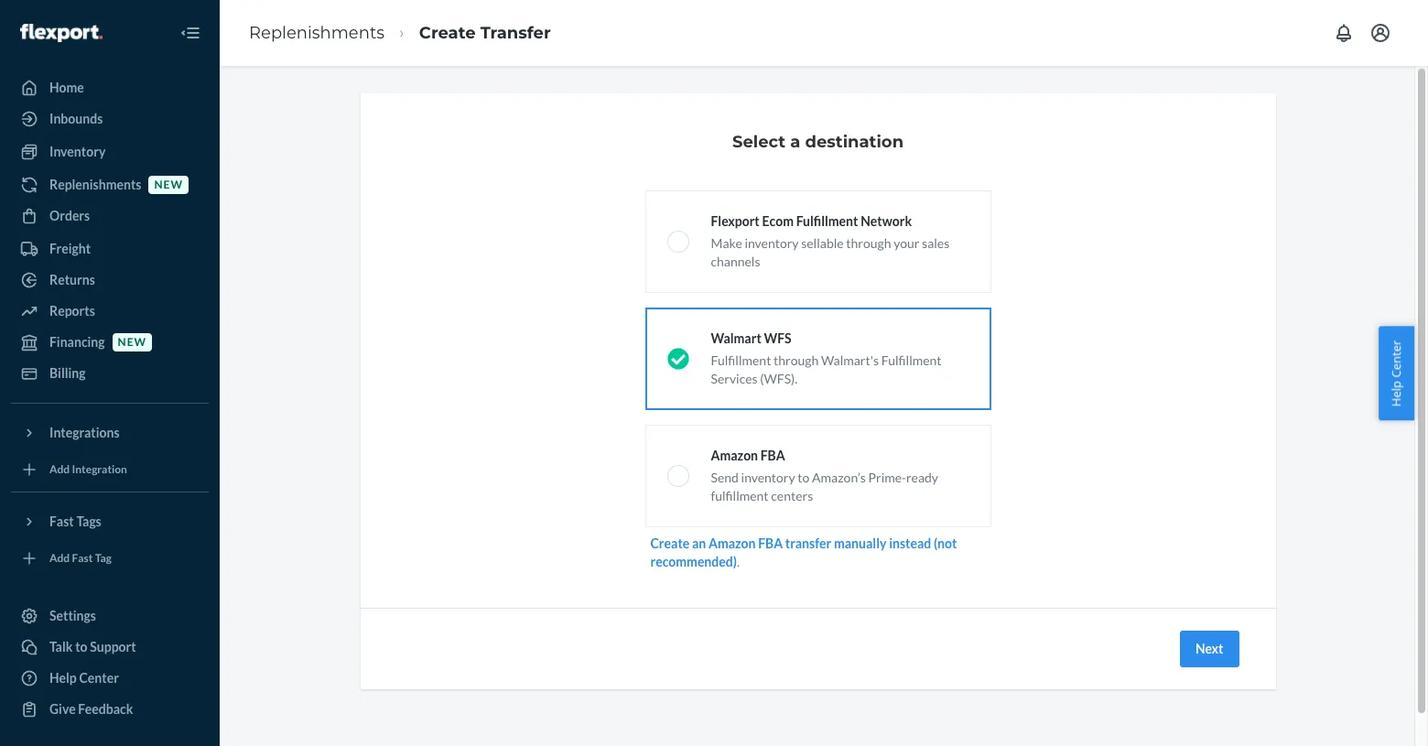Task type: vqa. For each thing, say whether or not it's contained in the screenshot.
the address
no



Task type: locate. For each thing, give the bounding box(es) containing it.
1 horizontal spatial help
[[1389, 381, 1405, 406]]

help
[[1389, 381, 1405, 406], [49, 670, 77, 686]]

0 vertical spatial center
[[1389, 340, 1405, 377]]

returns link
[[11, 266, 209, 295]]

1 horizontal spatial new
[[154, 178, 183, 192]]

walmart's
[[821, 353, 879, 368]]

1 vertical spatial fast
[[72, 552, 93, 565]]

help center
[[1389, 340, 1405, 406], [49, 670, 119, 686]]

talk to support
[[49, 639, 136, 655]]

0 horizontal spatial replenishments
[[49, 177, 141, 192]]

flexport logo image
[[20, 24, 102, 42]]

2 add from the top
[[49, 552, 70, 565]]

your
[[894, 235, 920, 251]]

1 add from the top
[[49, 463, 70, 477]]

fast left 'tags'
[[49, 514, 74, 529]]

1 vertical spatial through
[[774, 353, 819, 368]]

give feedback
[[49, 702, 133, 717]]

0 vertical spatial inventory
[[745, 235, 799, 251]]

support
[[90, 639, 136, 655]]

0 horizontal spatial to
[[75, 639, 88, 655]]

new up orders link
[[154, 178, 183, 192]]

1 vertical spatial amazon
[[709, 536, 756, 551]]

sales
[[922, 235, 950, 251]]

create inside breadcrumbs navigation
[[419, 23, 476, 43]]

1 vertical spatial replenishments
[[49, 177, 141, 192]]

amazon up .
[[709, 536, 756, 551]]

1 vertical spatial to
[[75, 639, 88, 655]]

1 vertical spatial new
[[118, 336, 147, 349]]

through
[[847, 235, 892, 251], [774, 353, 819, 368]]

returns
[[49, 272, 95, 288]]

0 vertical spatial fast
[[49, 514, 74, 529]]

open notifications image
[[1333, 22, 1355, 44]]

freight link
[[11, 234, 209, 264]]

fulfillment up services
[[711, 353, 771, 368]]

new
[[154, 178, 183, 192], [118, 336, 147, 349]]

add
[[49, 463, 70, 477], [49, 552, 70, 565]]

tags
[[76, 514, 101, 529]]

integrations
[[49, 425, 120, 441]]

1 vertical spatial help
[[49, 670, 77, 686]]

to inside button
[[75, 639, 88, 655]]

0 vertical spatial to
[[798, 470, 810, 485]]

ready
[[907, 470, 939, 485]]

(wfs).
[[760, 371, 798, 386]]

centers
[[771, 488, 813, 504]]

1 vertical spatial add
[[49, 552, 70, 565]]

1 horizontal spatial help center
[[1389, 340, 1405, 406]]

next
[[1196, 641, 1224, 657]]

help center inside button
[[1389, 340, 1405, 406]]

settings link
[[11, 602, 209, 631]]

orders link
[[11, 201, 209, 231]]

home
[[49, 80, 84, 95]]

add integration link
[[11, 455, 209, 484]]

0 vertical spatial help center
[[1389, 340, 1405, 406]]

through inside 'walmart wfs fulfillment through walmart's fulfillment services (wfs).'
[[774, 353, 819, 368]]

create inside create an amazon fba transfer manually instead (not recommended)
[[651, 536, 690, 551]]

integrations button
[[11, 419, 209, 448]]

fulfillment for services
[[711, 353, 771, 368]]

amazon
[[711, 448, 758, 463], [709, 536, 756, 551]]

0 horizontal spatial help
[[49, 670, 77, 686]]

make
[[711, 235, 743, 251]]

amazon inside amazon fba send inventory to amazon's prime-ready fulfillment centers
[[711, 448, 758, 463]]

0 vertical spatial help
[[1389, 381, 1405, 406]]

transfer
[[481, 23, 551, 43]]

fulfillment
[[796, 213, 859, 229], [711, 353, 771, 368], [882, 353, 942, 368]]

fast inside add fast tag link
[[72, 552, 93, 565]]

1 horizontal spatial fulfillment
[[796, 213, 859, 229]]

create left transfer at top
[[419, 23, 476, 43]]

0 horizontal spatial center
[[79, 670, 119, 686]]

center inside button
[[1389, 340, 1405, 377]]

0 horizontal spatial help center
[[49, 670, 119, 686]]

0 horizontal spatial through
[[774, 353, 819, 368]]

instead
[[889, 536, 932, 551]]

1 horizontal spatial through
[[847, 235, 892, 251]]

1 vertical spatial help center
[[49, 670, 119, 686]]

talk to support button
[[11, 633, 209, 662]]

1 horizontal spatial create
[[651, 536, 690, 551]]

1 horizontal spatial replenishments
[[249, 23, 385, 43]]

center
[[1389, 340, 1405, 377], [79, 670, 119, 686]]

create for create an amazon fba transfer manually instead (not recommended)
[[651, 536, 690, 551]]

create left an
[[651, 536, 690, 551]]

fba inside create an amazon fba transfer manually instead (not recommended)
[[759, 536, 783, 551]]

orders
[[49, 208, 90, 223]]

fulfillment up sellable
[[796, 213, 859, 229]]

add fast tag
[[49, 552, 112, 565]]

0 vertical spatial fba
[[761, 448, 786, 463]]

inventory up centers
[[741, 470, 796, 485]]

0 vertical spatial replenishments
[[249, 23, 385, 43]]

to right the talk
[[75, 639, 88, 655]]

fast left tag
[[72, 552, 93, 565]]

through down network
[[847, 235, 892, 251]]

1 vertical spatial fba
[[759, 536, 783, 551]]

fba
[[761, 448, 786, 463], [759, 536, 783, 551]]

amazon up send
[[711, 448, 758, 463]]

inventory
[[745, 235, 799, 251], [741, 470, 796, 485]]

help inside button
[[1389, 381, 1405, 406]]

replenishments
[[249, 23, 385, 43], [49, 177, 141, 192]]

new down "reports" link
[[118, 336, 147, 349]]

flexport
[[711, 213, 760, 229]]

0 horizontal spatial new
[[118, 336, 147, 349]]

0 vertical spatial add
[[49, 463, 70, 477]]

replenishments link
[[249, 23, 385, 43]]

1 horizontal spatial center
[[1389, 340, 1405, 377]]

reports
[[49, 303, 95, 319]]

fulfillment
[[711, 488, 769, 504]]

close navigation image
[[180, 22, 201, 44]]

fulfillment for sellable
[[796, 213, 859, 229]]

1 vertical spatial inventory
[[741, 470, 796, 485]]

through up (wfs).
[[774, 353, 819, 368]]

0 vertical spatial create
[[419, 23, 476, 43]]

0 horizontal spatial create
[[419, 23, 476, 43]]

billing
[[49, 365, 86, 381]]

walmart
[[711, 331, 762, 346]]

wfs
[[764, 331, 792, 346]]

.
[[737, 554, 740, 570]]

amazon fba send inventory to amazon's prime-ready fulfillment centers
[[711, 448, 939, 504]]

0 horizontal spatial fulfillment
[[711, 353, 771, 368]]

select
[[733, 132, 786, 152]]

1 vertical spatial center
[[79, 670, 119, 686]]

inbounds
[[49, 111, 103, 126]]

to up centers
[[798, 470, 810, 485]]

inventory
[[49, 144, 106, 159]]

0 vertical spatial through
[[847, 235, 892, 251]]

0 vertical spatial new
[[154, 178, 183, 192]]

1 horizontal spatial to
[[798, 470, 810, 485]]

fulfillment inside flexport ecom fulfillment network make inventory sellable through your sales channels
[[796, 213, 859, 229]]

new for replenishments
[[154, 178, 183, 192]]

breadcrumbs navigation
[[234, 6, 566, 60]]

fast
[[49, 514, 74, 529], [72, 552, 93, 565]]

create
[[419, 23, 476, 43], [651, 536, 690, 551]]

ecom
[[762, 213, 794, 229]]

fba up centers
[[761, 448, 786, 463]]

check circle image
[[667, 348, 689, 370]]

give feedback button
[[11, 695, 209, 724]]

destination
[[805, 132, 904, 152]]

add down fast tags
[[49, 552, 70, 565]]

add left integration
[[49, 463, 70, 477]]

inventory down ecom
[[745, 235, 799, 251]]

a
[[791, 132, 801, 152]]

settings
[[49, 608, 96, 624]]

0 vertical spatial amazon
[[711, 448, 758, 463]]

to
[[798, 470, 810, 485], [75, 639, 88, 655]]

fba left transfer
[[759, 536, 783, 551]]

1 vertical spatial create
[[651, 536, 690, 551]]

next button
[[1180, 631, 1240, 668]]

add inside 'link'
[[49, 463, 70, 477]]

fulfillment right the walmart's
[[882, 353, 942, 368]]

prime-
[[869, 470, 907, 485]]

give
[[49, 702, 76, 717]]



Task type: describe. For each thing, give the bounding box(es) containing it.
inventory link
[[11, 137, 209, 167]]

inventory inside amazon fba send inventory to amazon's prime-ready fulfillment centers
[[741, 470, 796, 485]]

fba inside amazon fba send inventory to amazon's prime-ready fulfillment centers
[[761, 448, 786, 463]]

select a destination
[[733, 132, 904, 152]]

fast tags button
[[11, 507, 209, 537]]

create for create transfer
[[419, 23, 476, 43]]

add fast tag link
[[11, 544, 209, 573]]

talk
[[49, 639, 73, 655]]

create an amazon fba transfer manually instead (not recommended)
[[651, 536, 957, 570]]

send
[[711, 470, 739, 485]]

freight
[[49, 241, 91, 256]]

(not
[[934, 536, 957, 551]]

manually
[[834, 536, 887, 551]]

billing link
[[11, 359, 209, 388]]

open account menu image
[[1370, 22, 1392, 44]]

flexport ecom fulfillment network make inventory sellable through your sales channels
[[711, 213, 950, 269]]

inbounds link
[[11, 104, 209, 134]]

add for add fast tag
[[49, 552, 70, 565]]

transfer
[[786, 536, 832, 551]]

create transfer link
[[419, 23, 551, 43]]

add integration
[[49, 463, 127, 477]]

network
[[861, 213, 912, 229]]

amazon inside create an amazon fba transfer manually instead (not recommended)
[[709, 536, 756, 551]]

reports link
[[11, 297, 209, 326]]

home link
[[11, 73, 209, 103]]

recommended)
[[651, 554, 737, 570]]

fast inside fast tags "dropdown button"
[[49, 514, 74, 529]]

help center button
[[1380, 326, 1415, 420]]

services
[[711, 371, 758, 386]]

new for financing
[[118, 336, 147, 349]]

financing
[[49, 334, 105, 350]]

channels
[[711, 254, 761, 269]]

fast tags
[[49, 514, 101, 529]]

integration
[[72, 463, 127, 477]]

create an amazon fba transfer manually instead (not recommended) link
[[651, 536, 957, 570]]

2 horizontal spatial fulfillment
[[882, 353, 942, 368]]

help center link
[[11, 664, 209, 693]]

walmart wfs fulfillment through walmart's fulfillment services (wfs).
[[711, 331, 942, 386]]

add for add integration
[[49, 463, 70, 477]]

replenishments inside breadcrumbs navigation
[[249, 23, 385, 43]]

an
[[692, 536, 706, 551]]

through inside flexport ecom fulfillment network make inventory sellable through your sales channels
[[847, 235, 892, 251]]

create transfer
[[419, 23, 551, 43]]

amazon's
[[812, 470, 866, 485]]

feedback
[[78, 702, 133, 717]]

sellable
[[802, 235, 844, 251]]

to inside amazon fba send inventory to amazon's prime-ready fulfillment centers
[[798, 470, 810, 485]]

inventory inside flexport ecom fulfillment network make inventory sellable through your sales channels
[[745, 235, 799, 251]]

tag
[[95, 552, 112, 565]]



